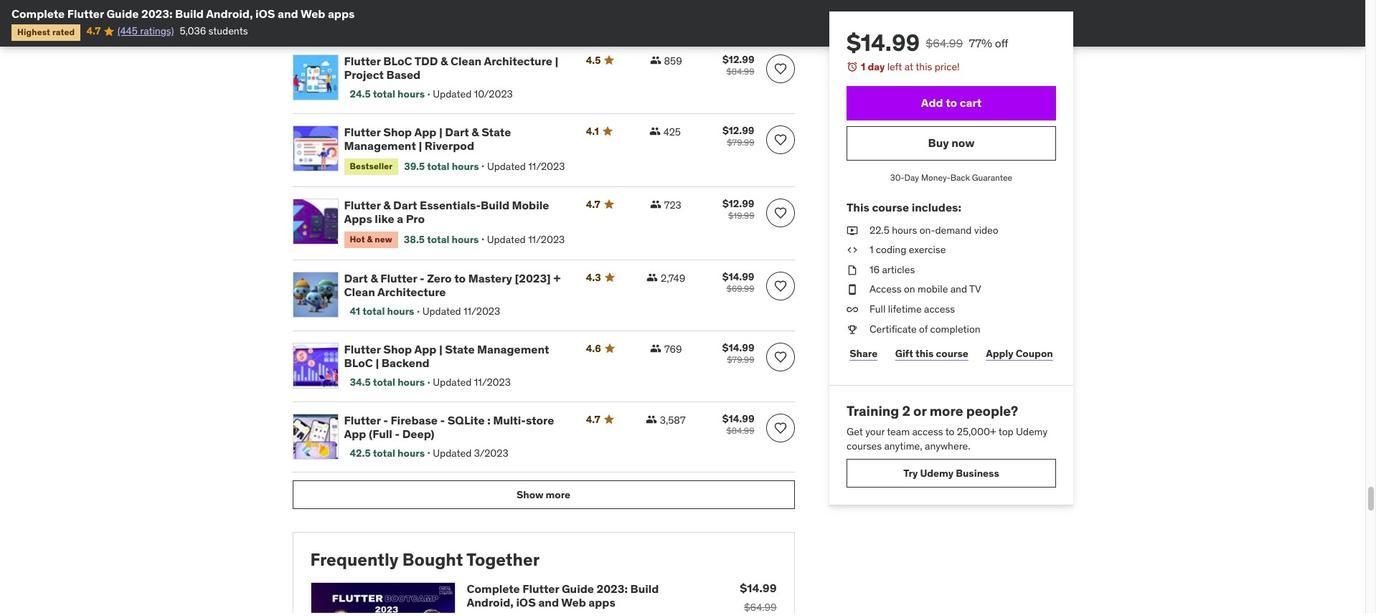 Task type: describe. For each thing, give the bounding box(es) containing it.
training 2 or more people? get your team access to 25,000+ top udemy courses anytime, anywhere.
[[847, 403, 1048, 453]]

| up "39.5"
[[419, 139, 422, 153]]

$12.99 for flutter & dart essentials-build mobile apps like a pro
[[723, 197, 755, 210]]

state inside flutter shop app | dart & state management | riverpod
[[482, 125, 511, 139]]

24.5
[[350, 88, 371, 101]]

0 vertical spatial 4.7
[[86, 25, 101, 38]]

| inside flutter bloc tdd & clean architecture | project based
[[555, 54, 559, 68]]

students
[[293, 21, 368, 43]]

cart
[[960, 95, 982, 110]]

riverpod
[[425, 139, 475, 153]]

0 vertical spatial complete flutter guide 2023: build android, ios and web apps
[[11, 6, 355, 21]]

- inside dart & flutter - zero to mastery [2023] + clean architecture
[[420, 271, 425, 285]]

flutter & dart essentials-build mobile apps like a pro
[[344, 198, 550, 226]]

flutter inside the flutter & dart essentials-build mobile apps like a pro
[[344, 198, 381, 212]]

frequently bought together
[[311, 549, 540, 572]]

try
[[904, 467, 918, 480]]

rated
[[52, 27, 75, 38]]

mobile
[[512, 198, 550, 212]]

0 vertical spatial access
[[924, 303, 955, 316]]

$12.99 $79.99
[[723, 124, 755, 148]]

of
[[919, 323, 928, 336]]

hot & new
[[350, 234, 393, 245]]

$14.99 for $14.99 $64.99 77% off
[[847, 28, 920, 57]]

4.1
[[586, 125, 599, 138]]

to inside 'button'
[[946, 95, 957, 110]]

34.5
[[350, 376, 371, 389]]

xsmall image for flutter - firebase - sqlite : multi-store app (full - deep)
[[646, 414, 657, 425]]

& for dart
[[384, 198, 391, 212]]

(445
[[118, 25, 138, 38]]

complete flutter guide 2023: build android, ios and web apps link
[[467, 582, 659, 610]]

xsmall image for 1 coding exercise
[[847, 244, 858, 258]]

22.5
[[870, 224, 890, 237]]

0 horizontal spatial 2023:
[[141, 6, 173, 21]]

updated 11/2023 for 34.5 total hours
[[433, 376, 511, 389]]

16 articles
[[870, 263, 915, 276]]

1 vertical spatial and
[[951, 283, 967, 296]]

& inside flutter bloc tdd & clean architecture | project based
[[441, 54, 448, 68]]

gift this course
[[895, 347, 969, 360]]

shop for management
[[384, 125, 412, 139]]

wishlist image for flutter shop app | state management bloc | backend
[[774, 350, 788, 364]]

wishlist image for flutter & dart essentials-build mobile apps like a pro
[[774, 206, 788, 220]]

total for firebase
[[373, 447, 396, 460]]

more inside training 2 or more people? get your team access to 25,000+ top udemy courses anytime, anywhere.
[[930, 403, 963, 420]]

$84.99 for flutter bloc tdd & clean architecture | project based
[[727, 66, 755, 77]]

hours up 1 coding exercise
[[892, 224, 917, 237]]

on
[[904, 283, 916, 296]]

1 horizontal spatial 2023:
[[597, 582, 628, 597]]

3,587
[[660, 414, 686, 427]]

zero
[[427, 271, 452, 285]]

bloc inside flutter shop app | state management bloc | backend
[[344, 356, 373, 370]]

certificate
[[870, 323, 917, 336]]

38.5 total hours
[[404, 233, 479, 246]]

xsmall image for certificate of completion
[[847, 323, 858, 337]]

updated for sqlite
[[433, 447, 472, 460]]

together
[[467, 549, 540, 572]]

alarm image
[[847, 61, 858, 73]]

apply
[[986, 347, 1014, 360]]

| up 39.5 total hours
[[439, 125, 443, 139]]

full
[[870, 303, 886, 316]]

(full
[[369, 427, 393, 441]]

more inside show more button
[[546, 489, 571, 502]]

updated up mobile at top
[[487, 160, 526, 173]]

udemy inside training 2 or more people? get your team access to 25,000+ top udemy courses anytime, anywhere.
[[1016, 426, 1048, 439]]

16
[[870, 263, 880, 276]]

anywhere.
[[925, 440, 971, 453]]

mobile
[[918, 283, 948, 296]]

clean inside flutter bloc tdd & clean architecture | project based
[[451, 54, 482, 68]]

based
[[387, 68, 421, 82]]

management inside flutter shop app | state management bloc | backend
[[478, 342, 550, 356]]

or
[[914, 403, 927, 420]]

0 vertical spatial apps
[[328, 6, 355, 21]]

wishlist image for flutter bloc tdd & clean architecture | project based
[[774, 62, 788, 76]]

completion
[[930, 323, 981, 336]]

and inside complete flutter guide 2023: build android, ios and web apps
[[539, 596, 559, 610]]

$14.99 for $14.99 $69.99
[[723, 270, 755, 283]]

udemy inside "link"
[[920, 467, 954, 480]]

tv
[[970, 283, 981, 296]]

& for new
[[367, 234, 373, 245]]

total down riverpod
[[427, 160, 450, 173]]

38.5
[[404, 233, 425, 246]]

shop for |
[[384, 342, 412, 356]]

share
[[850, 347, 878, 360]]

1 coding exercise
[[870, 244, 946, 256]]

architecture inside flutter bloc tdd & clean architecture | project based
[[484, 54, 553, 68]]

clean inside dart & flutter - zero to mastery [2023] + clean architecture
[[344, 285, 375, 299]]

flutter shop app | state management bloc | backend link
[[344, 342, 569, 370]]

1 this from the top
[[916, 60, 932, 73]]

(445 ratings)
[[118, 25, 174, 38]]

flutter shop app | state management bloc | backend
[[344, 342, 550, 370]]

41 total hours
[[350, 305, 415, 318]]

students also bought
[[293, 21, 469, 43]]

updated for zero
[[423, 305, 461, 318]]

4.7 for flutter - firebase - sqlite : multi-store app (full - deep)
[[586, 413, 601, 426]]

1 vertical spatial course
[[936, 347, 969, 360]]

courses
[[847, 440, 882, 453]]

5,036 students
[[180, 25, 248, 38]]

students
[[209, 25, 248, 38]]

42.5 total hours
[[350, 447, 425, 460]]

frequently
[[311, 549, 399, 572]]

$12.99 for flutter shop app | dart & state management | riverpod
[[723, 124, 755, 137]]

flutter bloc tdd & clean architecture | project based link
[[344, 54, 569, 82]]

flutter inside flutter shop app | dart & state management | riverpod
[[344, 125, 381, 139]]

ratings)
[[140, 25, 174, 38]]

- right '(full'
[[395, 427, 400, 441]]

bloc inside flutter bloc tdd & clean architecture | project based
[[384, 54, 413, 68]]

people?
[[967, 403, 1018, 420]]

dart inside flutter shop app | dart & state management | riverpod
[[445, 125, 469, 139]]

flutter down together
[[523, 582, 560, 597]]

certificate of completion
[[870, 323, 981, 336]]

flutter inside flutter shop app | state management bloc | backend
[[344, 342, 381, 356]]

buy now button
[[847, 126, 1056, 161]]

4.5
[[586, 54, 601, 67]]

pro
[[406, 212, 425, 226]]

management inside flutter shop app | dart & state management | riverpod
[[344, 139, 416, 153]]

this
[[847, 201, 870, 215]]

11/2023 for 34.5 total hours
[[474, 376, 511, 389]]

top
[[999, 426, 1014, 439]]

sqlite
[[448, 413, 485, 428]]

2,749
[[661, 272, 686, 285]]

architecture inside dart & flutter - zero to mastery [2023] + clean architecture
[[378, 285, 446, 299]]

flutter inside the "flutter - firebase - sqlite : multi-store app (full - deep)"
[[344, 413, 381, 428]]

1 vertical spatial apps
[[589, 596, 616, 610]]

hours for 41 total hours
[[387, 305, 415, 318]]

- left sqlite
[[440, 413, 445, 428]]

0 horizontal spatial ios
[[256, 6, 275, 21]]

& inside flutter shop app | dart & state management | riverpod
[[472, 125, 479, 139]]

$14.99 $64.99 77% off
[[847, 28, 1009, 57]]

essentials-
[[420, 198, 481, 212]]

build for flutter & dart essentials-build mobile apps like a pro link
[[481, 198, 510, 212]]

$79.99 for flutter shop app | state management bloc | backend
[[727, 354, 755, 365]]

back
[[951, 172, 970, 183]]

1 vertical spatial complete
[[467, 582, 520, 597]]

41
[[350, 305, 360, 318]]

1 horizontal spatial android,
[[467, 596, 514, 610]]

769
[[665, 343, 682, 356]]

includes:
[[912, 201, 962, 215]]

flutter - firebase - sqlite : multi-store app (full - deep)
[[344, 413, 554, 441]]

0 vertical spatial android,
[[206, 6, 253, 21]]

coupon
[[1016, 347, 1053, 360]]

flutter inside dart & flutter - zero to mastery [2023] + clean architecture
[[381, 271, 417, 285]]

tdd
[[415, 54, 438, 68]]

wishlist image for flutter shop app | dart & state management | riverpod
[[774, 133, 788, 147]]

30-
[[890, 172, 905, 183]]

$14.99 for $14.99 $84.99
[[723, 412, 755, 425]]

training
[[847, 403, 899, 420]]

add to cart button
[[847, 86, 1056, 120]]

hours for 39.5 total hours
[[452, 160, 479, 173]]

updated 11/2023 for 39.5 total hours
[[487, 160, 565, 173]]

24.5 total hours
[[350, 88, 425, 101]]

$84.99 for flutter - firebase - sqlite : multi-store app (full - deep)
[[727, 425, 755, 436]]



Task type: locate. For each thing, give the bounding box(es) containing it.
xsmall image for access on mobile and tv
[[847, 283, 858, 297]]

flutter up bestseller on the top of the page
[[344, 125, 381, 139]]

app for |
[[415, 125, 437, 139]]

flutter inside flutter bloc tdd & clean architecture | project based
[[344, 54, 381, 68]]

buy now
[[928, 136, 975, 150]]

xsmall image left 859 at left
[[650, 55, 662, 66]]

dart & flutter - zero to mastery [2023] + clean architecture link
[[344, 271, 569, 299]]

0 vertical spatial clean
[[451, 54, 482, 68]]

& down "updated 10/2023"
[[472, 125, 479, 139]]

0 vertical spatial build
[[175, 6, 204, 21]]

updated
[[433, 88, 472, 101], [487, 160, 526, 173], [487, 233, 526, 246], [423, 305, 461, 318], [433, 376, 472, 389], [433, 447, 472, 460]]

flutter up rated
[[67, 6, 104, 21]]

off
[[995, 36, 1009, 50]]

1 horizontal spatial state
[[482, 125, 511, 139]]

multi-
[[493, 413, 526, 428]]

flutter up 41 total hours
[[381, 271, 417, 285]]

4.3
[[586, 271, 601, 284]]

4.7
[[86, 25, 101, 38], [586, 198, 601, 211], [586, 413, 601, 426]]

4.7 right mobile at top
[[586, 198, 601, 211]]

$12.99 for flutter bloc tdd & clean architecture | project based
[[723, 53, 755, 66]]

- left the firebase
[[384, 413, 388, 428]]

hours down flutter & dart essentials-build mobile apps like a pro link
[[452, 233, 479, 246]]

mastery
[[469, 271, 513, 285]]

access down the or
[[912, 426, 943, 439]]

2
[[902, 403, 911, 420]]

deep)
[[403, 427, 435, 441]]

access
[[924, 303, 955, 316], [912, 426, 943, 439]]

updated 11/2023 down flutter shop app | state management bloc | backend link
[[433, 376, 511, 389]]

udemy right top
[[1016, 426, 1048, 439]]

build for the complete flutter guide 2023: build android, ios and web apps link
[[631, 582, 659, 597]]

$14.99 $69.99
[[723, 270, 755, 294]]

2 vertical spatial build
[[631, 582, 659, 597]]

xsmall image for 859
[[650, 55, 662, 66]]

0 horizontal spatial apps
[[328, 6, 355, 21]]

dart up 41 in the left of the page
[[344, 271, 368, 285]]

0 vertical spatial state
[[482, 125, 511, 139]]

and left tv
[[951, 283, 967, 296]]

42.5
[[350, 447, 371, 460]]

1 for 1 day left at this price!
[[861, 60, 866, 73]]

access
[[870, 283, 902, 296]]

shop inside flutter shop app | dart & state management | riverpod
[[384, 125, 412, 139]]

1 horizontal spatial apps
[[589, 596, 616, 610]]

0 vertical spatial shop
[[384, 125, 412, 139]]

xsmall image for flutter shop app | dart & state management | riverpod
[[649, 126, 661, 137]]

dart inside dart & flutter - zero to mastery [2023] + clean architecture
[[344, 271, 368, 285]]

$84.99 up '$12.99 $79.99'
[[727, 66, 755, 77]]

0 vertical spatial web
[[301, 6, 326, 21]]

0 horizontal spatial build
[[175, 6, 204, 21]]

this right at
[[916, 60, 932, 73]]

xsmall image left "425" at the top left of page
[[649, 126, 661, 137]]

firebase
[[391, 413, 438, 428]]

2 vertical spatial dart
[[344, 271, 368, 285]]

flutter up the "hot"
[[344, 198, 381, 212]]

2 shop from the top
[[384, 342, 412, 356]]

architecture up 10/2023
[[484, 54, 553, 68]]

total
[[373, 88, 396, 101], [427, 160, 450, 173], [427, 233, 450, 246], [363, 305, 385, 318], [373, 376, 396, 389], [373, 447, 396, 460]]

$14.99 $79.99
[[723, 341, 755, 365]]

this
[[916, 60, 932, 73], [916, 347, 934, 360]]

try udemy business
[[904, 467, 1000, 480]]

dart & flutter - zero to mastery [2023] + clean architecture
[[344, 271, 561, 299]]

0 vertical spatial course
[[872, 201, 909, 215]]

course
[[872, 201, 909, 215], [936, 347, 969, 360]]

xsmall image up share
[[847, 323, 858, 337]]

wishlist image right $14.99 $84.99
[[774, 421, 788, 435]]

articles
[[882, 263, 915, 276]]

1 vertical spatial access
[[912, 426, 943, 439]]

state right backend
[[445, 342, 475, 356]]

xsmall image for 22.5 hours on-demand video
[[847, 224, 858, 238]]

complete down together
[[467, 582, 520, 597]]

1 horizontal spatial management
[[478, 342, 550, 356]]

xsmall image left 769
[[650, 343, 662, 354]]

complete flutter guide 2023: build android, ios and web apps down together
[[467, 582, 659, 610]]

0 vertical spatial udemy
[[1016, 426, 1048, 439]]

full lifetime access
[[870, 303, 955, 316]]

total for tdd
[[373, 88, 396, 101]]

0 vertical spatial 2023:
[[141, 6, 173, 21]]

to inside training 2 or more people? get your team access to 25,000+ top udemy courses anytime, anywhere.
[[946, 426, 955, 439]]

xsmall image left full
[[847, 303, 858, 317]]

0 vertical spatial this
[[916, 60, 932, 73]]

1 vertical spatial shop
[[384, 342, 412, 356]]

app up "39.5"
[[415, 125, 437, 139]]

0 vertical spatial more
[[930, 403, 963, 420]]

2 wishlist image from the top
[[774, 133, 788, 147]]

xsmall image left access
[[847, 283, 858, 297]]

1 horizontal spatial more
[[930, 403, 963, 420]]

0 vertical spatial to
[[946, 95, 957, 110]]

& up 41 total hours
[[371, 271, 378, 285]]

0 vertical spatial management
[[344, 139, 416, 153]]

$84.99 inside $14.99 $84.99
[[727, 425, 755, 436]]

android, down together
[[467, 596, 514, 610]]

1 vertical spatial web
[[562, 596, 586, 610]]

1 vertical spatial 2023:
[[597, 582, 628, 597]]

1 vertical spatial state
[[445, 342, 475, 356]]

xsmall image for flutter shop app | state management bloc | backend
[[650, 343, 662, 354]]

& inside dart & flutter - zero to mastery [2023] + clean architecture
[[371, 271, 378, 285]]

1 horizontal spatial course
[[936, 347, 969, 360]]

1 horizontal spatial architecture
[[484, 54, 553, 68]]

management up multi-
[[478, 342, 550, 356]]

updated for state
[[433, 376, 472, 389]]

0 horizontal spatial course
[[872, 201, 909, 215]]

$14.99
[[847, 28, 920, 57], [723, 270, 755, 283], [723, 341, 755, 354], [723, 412, 755, 425], [740, 581, 777, 596]]

:
[[488, 413, 491, 428]]

2 horizontal spatial and
[[951, 283, 967, 296]]

1 vertical spatial more
[[546, 489, 571, 502]]

state down 10/2023
[[482, 125, 511, 139]]

clean up 41 in the left of the page
[[344, 285, 375, 299]]

xsmall image left coding
[[847, 244, 858, 258]]

xsmall image
[[650, 55, 662, 66], [650, 199, 662, 210], [847, 224, 858, 238], [847, 244, 858, 258], [847, 283, 858, 297], [847, 323, 858, 337]]

app inside flutter shop app | state management bloc | backend
[[415, 342, 437, 356]]

wishlist image right the $19.99
[[774, 206, 788, 220]]

2 $12.99 from the top
[[723, 124, 755, 137]]

1 horizontal spatial web
[[562, 596, 586, 610]]

and up students
[[278, 6, 298, 21]]

3 $12.99 from the top
[[723, 197, 755, 210]]

77%
[[969, 36, 992, 50]]

1 vertical spatial 4.7
[[586, 198, 601, 211]]

guide
[[107, 6, 139, 21], [562, 582, 594, 597]]

0 vertical spatial $12.99
[[723, 53, 755, 66]]

1 vertical spatial this
[[916, 347, 934, 360]]

$79.99 for flutter shop app | dart & state management | riverpod
[[727, 137, 755, 148]]

management
[[344, 139, 416, 153], [478, 342, 550, 356]]

your
[[866, 426, 885, 439]]

xsmall image left 723
[[650, 199, 662, 210]]

0 horizontal spatial guide
[[107, 6, 139, 21]]

total right 34.5
[[373, 376, 396, 389]]

gift
[[895, 347, 914, 360]]

$79.99 inside $14.99 $79.99
[[727, 354, 755, 365]]

0 horizontal spatial and
[[278, 6, 298, 21]]

1 $79.99 from the top
[[727, 137, 755, 148]]

hours for 34.5 total hours
[[398, 376, 425, 389]]

this course includes:
[[847, 201, 962, 215]]

flutter - firebase - sqlite : multi-store app (full - deep) link
[[344, 413, 569, 441]]

1 vertical spatial to
[[455, 271, 466, 285]]

demand
[[935, 224, 972, 237]]

xsmall image
[[649, 126, 661, 137], [847, 263, 858, 277], [647, 272, 658, 283], [847, 303, 858, 317], [650, 343, 662, 354], [646, 414, 657, 425]]

to inside dart & flutter - zero to mastery [2023] + clean architecture
[[455, 271, 466, 285]]

&
[[441, 54, 448, 68], [472, 125, 479, 139], [384, 198, 391, 212], [367, 234, 373, 245], [371, 271, 378, 285]]

11/2023 up :
[[474, 376, 511, 389]]

complete up highest
[[11, 6, 65, 21]]

4.7 for flutter & dart essentials-build mobile apps like a pro
[[586, 198, 601, 211]]

flutter up 34.5
[[344, 342, 381, 356]]

0 vertical spatial bloc
[[384, 54, 413, 68]]

clean up "updated 10/2023"
[[451, 54, 482, 68]]

1 vertical spatial build
[[481, 198, 510, 212]]

bloc left the "tdd"
[[384, 54, 413, 68]]

app up '34.5 total hours'
[[415, 342, 437, 356]]

buy
[[928, 136, 949, 150]]

updated 11/2023 for 38.5 total hours
[[487, 233, 565, 246]]

1 vertical spatial 1
[[870, 244, 874, 256]]

this right gift
[[916, 347, 934, 360]]

| right backend
[[439, 342, 443, 356]]

access inside training 2 or more people? get your team access to 25,000+ top udemy courses anytime, anywhere.
[[912, 426, 943, 439]]

wishlist image
[[774, 62, 788, 76], [774, 133, 788, 147], [774, 206, 788, 220], [774, 350, 788, 364], [774, 421, 788, 435]]

wishlist image right $12.99 $84.99
[[774, 62, 788, 76]]

1 vertical spatial $79.99
[[727, 354, 755, 365]]

0 vertical spatial architecture
[[484, 54, 553, 68]]

2 vertical spatial app
[[344, 427, 366, 441]]

1 vertical spatial app
[[415, 342, 437, 356]]

bloc
[[384, 54, 413, 68], [344, 356, 373, 370]]

11/2023 for 38.5 total hours
[[528, 233, 565, 246]]

22.5 hours on-demand video
[[870, 224, 999, 237]]

0 vertical spatial and
[[278, 6, 298, 21]]

5,036
[[180, 25, 206, 38]]

total for app
[[373, 376, 396, 389]]

xsmall image down this
[[847, 224, 858, 238]]

total right 24.5
[[373, 88, 396, 101]]

5 wishlist image from the top
[[774, 421, 788, 435]]

wishlist image right '$12.99 $79.99'
[[774, 133, 788, 147]]

1 horizontal spatial guide
[[562, 582, 594, 597]]

$14.99 for $14.99
[[740, 581, 777, 596]]

app inside the "flutter - firebase - sqlite : multi-store app (full - deep)"
[[344, 427, 366, 441]]

4 wishlist image from the top
[[774, 350, 788, 364]]

1 horizontal spatial 1
[[870, 244, 874, 256]]

0 horizontal spatial architecture
[[378, 285, 446, 299]]

guide inside complete flutter guide 2023: build android, ios and web apps
[[562, 582, 594, 597]]

1 $84.99 from the top
[[727, 66, 755, 77]]

1 vertical spatial ios
[[516, 596, 536, 610]]

coding
[[876, 244, 907, 256]]

2 vertical spatial 4.7
[[586, 413, 601, 426]]

$12.99
[[723, 53, 755, 66], [723, 124, 755, 137], [723, 197, 755, 210]]

1 horizontal spatial complete
[[467, 582, 520, 597]]

android, up students
[[206, 6, 253, 21]]

flutter shop app | dart & state management | riverpod link
[[344, 125, 569, 153]]

wishlist image
[[774, 279, 788, 293]]

1 vertical spatial dart
[[393, 198, 417, 212]]

1 shop from the top
[[384, 125, 412, 139]]

1 vertical spatial $12.99
[[723, 124, 755, 137]]

access on mobile and tv
[[870, 283, 981, 296]]

1 wishlist image from the top
[[774, 62, 788, 76]]

1 horizontal spatial ios
[[516, 596, 536, 610]]

build inside complete flutter guide 2023: build android, ios and web apps
[[631, 582, 659, 597]]

1 horizontal spatial dart
[[393, 198, 417, 212]]

0 vertical spatial ios
[[256, 6, 275, 21]]

hours right 41 in the left of the page
[[387, 305, 415, 318]]

2 $79.99 from the top
[[727, 354, 755, 365]]

complete flutter guide 2023: build android, ios and web apps up 5,036
[[11, 6, 355, 21]]

1 for 1 coding exercise
[[870, 244, 874, 256]]

shop
[[384, 125, 412, 139], [384, 342, 412, 356]]

10/2023
[[474, 88, 513, 101]]

0 vertical spatial $84.99
[[727, 66, 755, 77]]

-
[[420, 271, 425, 285], [384, 413, 388, 428], [440, 413, 445, 428], [395, 427, 400, 441]]

$79.99 inside '$12.99 $79.99'
[[727, 137, 755, 148]]

0 horizontal spatial web
[[301, 6, 326, 21]]

4.7 right store
[[586, 413, 601, 426]]

app for backend
[[415, 342, 437, 356]]

wishlist image right $14.99 $79.99
[[774, 350, 788, 364]]

business
[[956, 467, 1000, 480]]

1 horizontal spatial and
[[539, 596, 559, 610]]

wishlist image for flutter - firebase - sqlite : multi-store app (full - deep)
[[774, 421, 788, 435]]

bloc up 34.5
[[344, 356, 373, 370]]

updated up mastery
[[487, 233, 526, 246]]

2 horizontal spatial dart
[[445, 125, 469, 139]]

project
[[344, 68, 384, 82]]

$12.99 right 723
[[723, 197, 755, 210]]

$19.99
[[729, 210, 755, 221]]

1
[[861, 60, 866, 73], [870, 244, 874, 256]]

4.7 right rated
[[86, 25, 101, 38]]

shop up "39.5"
[[384, 125, 412, 139]]

1 vertical spatial clean
[[344, 285, 375, 299]]

architecture up 41 total hours
[[378, 285, 446, 299]]

|
[[555, 54, 559, 68], [439, 125, 443, 139], [419, 139, 422, 153], [439, 342, 443, 356], [376, 356, 379, 370]]

xsmall image for 723
[[650, 199, 662, 210]]

$14.99 for $14.99 $79.99
[[723, 341, 755, 354]]

management up bestseller on the top of the page
[[344, 139, 416, 153]]

1 vertical spatial udemy
[[920, 467, 954, 480]]

0 vertical spatial $79.99
[[727, 137, 755, 148]]

hours for 24.5 total hours
[[398, 88, 425, 101]]

updated 11/2023 up mobile at top
[[487, 160, 565, 173]]

0 vertical spatial app
[[415, 125, 437, 139]]

xsmall image left 2,749
[[647, 272, 658, 283]]

dart inside the flutter & dart essentials-build mobile apps like a pro
[[393, 198, 417, 212]]

$79.99 up $12.99 $19.99
[[727, 137, 755, 148]]

hot
[[350, 234, 365, 245]]

web inside complete flutter guide 2023: build android, ios and web apps
[[562, 596, 586, 610]]

updated 11/2023 down "dart & flutter - zero to mastery [2023] + clean architecture" link
[[423, 305, 501, 318]]

shop inside flutter shop app | state management bloc | backend
[[384, 342, 412, 356]]

exercise
[[909, 244, 946, 256]]

udemy
[[1016, 426, 1048, 439], [920, 467, 954, 480]]

2 vertical spatial $12.99
[[723, 197, 755, 210]]

3 wishlist image from the top
[[774, 206, 788, 220]]

updated for clean
[[433, 88, 472, 101]]

0 vertical spatial guide
[[107, 6, 139, 21]]

total right 38.5
[[427, 233, 450, 246]]

highest rated
[[17, 27, 75, 38]]

2 vertical spatial and
[[539, 596, 559, 610]]

0 horizontal spatial bloc
[[344, 356, 373, 370]]

1 vertical spatial architecture
[[378, 285, 446, 299]]

0 horizontal spatial complete flutter guide 2023: build android, ios and web apps
[[11, 6, 355, 21]]

course up 22.5
[[872, 201, 909, 215]]

hours down riverpod
[[452, 160, 479, 173]]

2 this from the top
[[916, 347, 934, 360]]

udemy right try
[[920, 467, 954, 480]]

flutter bloc tdd & clean architecture | project based
[[344, 54, 559, 82]]

11/2023 up mobile at top
[[529, 160, 565, 173]]

1 left coding
[[870, 244, 874, 256]]

updated down flutter bloc tdd & clean architecture | project based on the left top of the page
[[433, 88, 472, 101]]

apps
[[328, 6, 355, 21], [589, 596, 616, 610]]

| up '34.5 total hours'
[[376, 356, 379, 370]]

left
[[887, 60, 902, 73]]

0 horizontal spatial management
[[344, 139, 416, 153]]

0 vertical spatial complete
[[11, 6, 65, 21]]

0 vertical spatial dart
[[445, 125, 469, 139]]

hours for 38.5 total hours
[[452, 233, 479, 246]]

1 vertical spatial complete flutter guide 2023: build android, ios and web apps
[[467, 582, 659, 610]]

$69.99
[[727, 283, 755, 294]]

updated down dart & flutter - zero to mastery [2023] + clean architecture
[[423, 305, 461, 318]]

add
[[921, 95, 943, 110]]

bought
[[403, 549, 463, 572]]

total for flutter
[[363, 305, 385, 318]]

2 vertical spatial to
[[946, 426, 955, 439]]

11/2023 for 41 total hours
[[464, 305, 501, 318]]

2 $84.99 from the top
[[727, 425, 755, 436]]

xsmall image for dart & flutter - zero to mastery [2023] + clean architecture
[[647, 272, 658, 283]]

39.5
[[404, 160, 425, 173]]

share button
[[847, 340, 881, 368]]

1 horizontal spatial complete flutter guide 2023: build android, ios and web apps
[[467, 582, 659, 610]]

11/2023 down mobile at top
[[528, 233, 565, 246]]

$79.99 up $14.99 $84.99
[[727, 354, 755, 365]]

apps
[[344, 212, 372, 226]]

1 vertical spatial android,
[[467, 596, 514, 610]]

& for flutter
[[371, 271, 378, 285]]

1 horizontal spatial clean
[[451, 54, 482, 68]]

try udemy business link
[[847, 460, 1056, 488]]

day
[[905, 172, 919, 183]]

0 horizontal spatial complete
[[11, 6, 65, 21]]

& inside the flutter & dart essentials-build mobile apps like a pro
[[384, 198, 391, 212]]

1 $12.99 from the top
[[723, 53, 755, 66]]

hours for 42.5 total hours
[[398, 447, 425, 460]]

xsmall image left 16
[[847, 263, 858, 277]]

0 horizontal spatial android,
[[206, 6, 253, 21]]

more right show
[[546, 489, 571, 502]]

1 horizontal spatial bloc
[[384, 54, 413, 68]]

1 horizontal spatial build
[[481, 198, 510, 212]]

total right 41 in the left of the page
[[363, 305, 385, 318]]

shop up '34.5 total hours'
[[384, 342, 412, 356]]

to right the zero
[[455, 271, 466, 285]]

updated 3/2023
[[433, 447, 509, 460]]

more right the or
[[930, 403, 963, 420]]

0 horizontal spatial state
[[445, 342, 475, 356]]

build inside the flutter & dart essentials-build mobile apps like a pro
[[481, 198, 510, 212]]

25,000+
[[957, 426, 997, 439]]

app inside flutter shop app | dart & state management | riverpod
[[415, 125, 437, 139]]

flutter shop app | dart & state management | riverpod
[[344, 125, 511, 153]]

0 horizontal spatial clean
[[344, 285, 375, 299]]

show more button
[[293, 481, 795, 510]]

add to cart
[[921, 95, 982, 110]]

11/2023 for 39.5 total hours
[[529, 160, 565, 173]]

xsmall image left 3,587 on the left bottom of the page
[[646, 414, 657, 425]]

updated 11/2023 for 41 total hours
[[423, 305, 501, 318]]

1 vertical spatial guide
[[562, 582, 594, 597]]

1 vertical spatial management
[[478, 342, 550, 356]]

& right the "tdd"
[[441, 54, 448, 68]]

anytime,
[[884, 440, 923, 453]]

34.5 total hours
[[350, 376, 425, 389]]

state inside flutter shop app | state management bloc | backend
[[445, 342, 475, 356]]

0 vertical spatial 1
[[861, 60, 866, 73]]

hours down deep)
[[398, 447, 425, 460]]

to left cart
[[946, 95, 957, 110]]

dart up 39.5 total hours
[[445, 125, 469, 139]]

updated 11/2023 down mobile at top
[[487, 233, 565, 246]]

gift this course link
[[892, 340, 972, 368]]

& right the "hot"
[[367, 234, 373, 245]]

course down completion
[[936, 347, 969, 360]]

architecture
[[484, 54, 553, 68], [378, 285, 446, 299]]

0 horizontal spatial udemy
[[920, 467, 954, 480]]

flutter up 42.5 on the left bottom of page
[[344, 413, 381, 428]]

$84.99 inside $12.99 $84.99
[[727, 66, 755, 77]]

39.5 total hours
[[404, 160, 479, 173]]

0 horizontal spatial more
[[546, 489, 571, 502]]

apply coupon
[[986, 347, 1053, 360]]

and down together
[[539, 596, 559, 610]]

1 right alarm 'icon'
[[861, 60, 866, 73]]



Task type: vqa. For each thing, say whether or not it's contained in the screenshot.
nasdaq image
no



